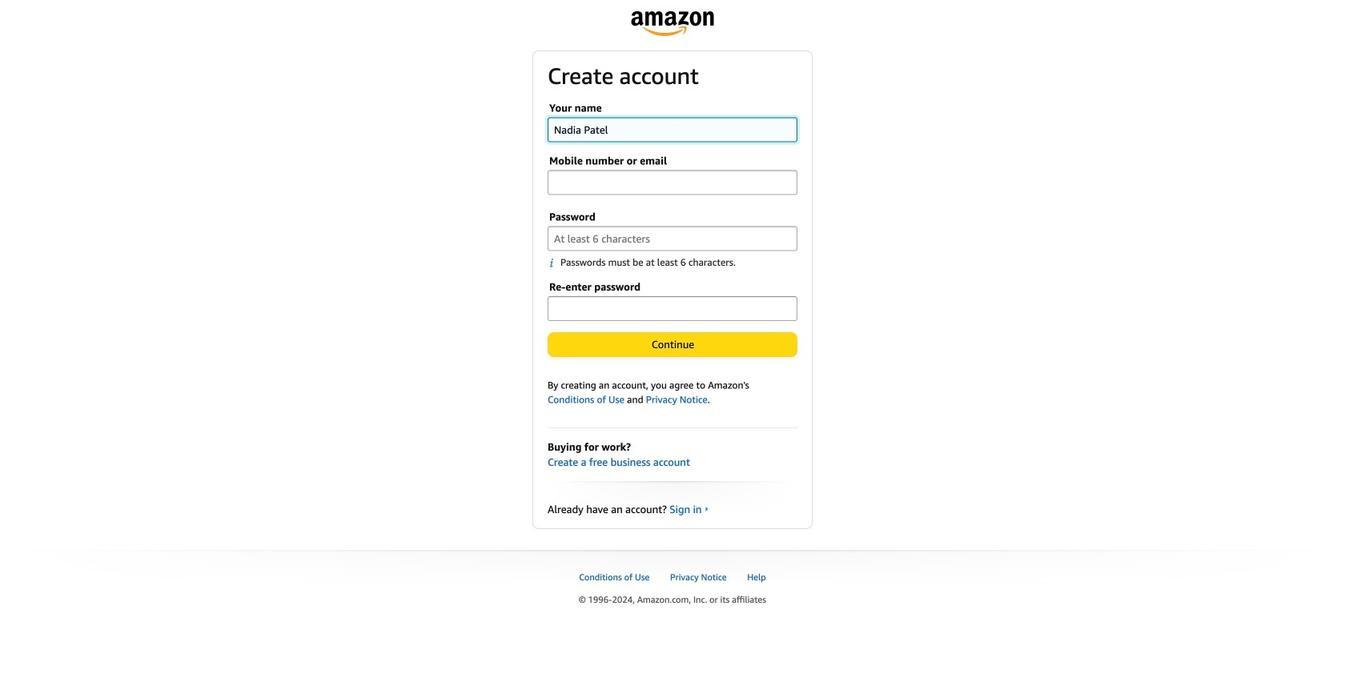 Task type: locate. For each thing, give the bounding box(es) containing it.
None email field
[[548, 170, 798, 195]]

None submit
[[549, 333, 797, 356]]

None password field
[[548, 296, 798, 321]]



Task type: describe. For each thing, give the bounding box(es) containing it.
First and last name text field
[[548, 117, 798, 142]]

At least 6 characters password field
[[548, 226, 798, 251]]

alert image
[[549, 258, 561, 268]]

amazon image
[[632, 11, 714, 36]]



Task type: vqa. For each thing, say whether or not it's contained in the screenshot.
option group
no



